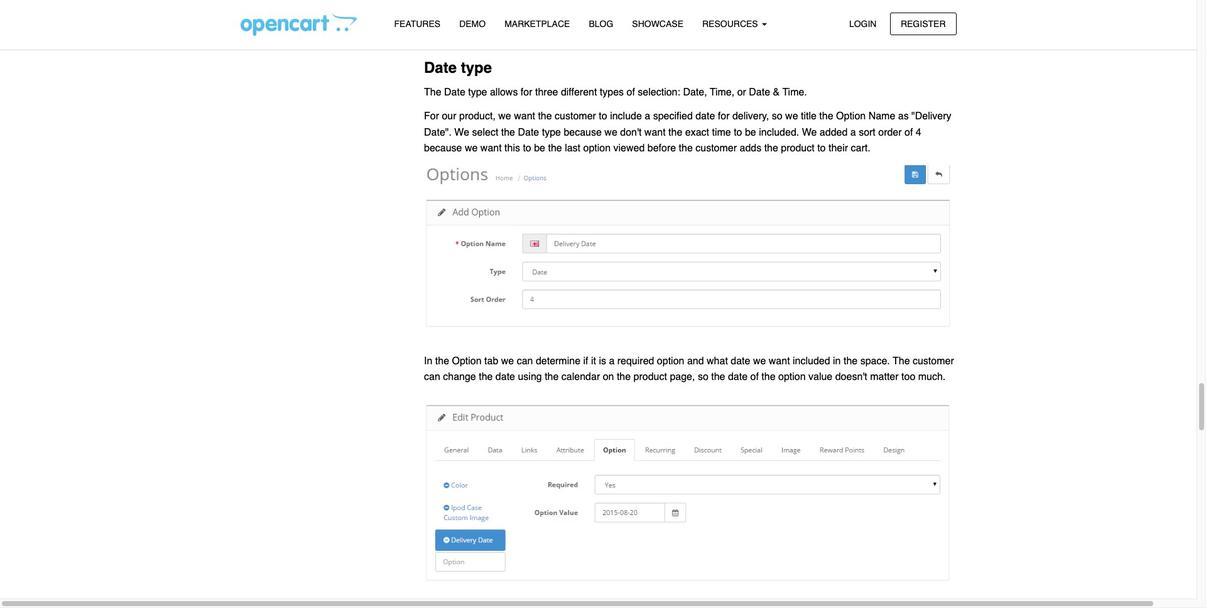 Task type: vqa. For each thing, say whether or not it's contained in the screenshot.
By
no



Task type: locate. For each thing, give the bounding box(es) containing it.
1 horizontal spatial we
[[802, 127, 817, 138]]

1 horizontal spatial product
[[781, 143, 815, 154]]

0 vertical spatial so
[[772, 111, 783, 122]]

login link
[[839, 12, 888, 35]]

2 vertical spatial type
[[542, 127, 561, 138]]

type
[[461, 59, 492, 76], [468, 87, 487, 98], [542, 127, 561, 138]]

delivery date image
[[424, 165, 957, 346]]

0 vertical spatial of
[[627, 87, 635, 98]]

we
[[455, 127, 470, 138], [802, 127, 817, 138]]

showcase link
[[623, 13, 693, 35]]

1 vertical spatial product
[[634, 372, 667, 383]]

product down included.
[[781, 143, 815, 154]]

2 horizontal spatial of
[[905, 127, 913, 138]]

a right the include
[[645, 111, 651, 122]]

0 horizontal spatial we
[[455, 127, 470, 138]]

blog
[[589, 19, 614, 29]]

date up this
[[518, 127, 539, 138]]

1 horizontal spatial option
[[657, 356, 685, 367]]

1 horizontal spatial a
[[645, 111, 651, 122]]

1 horizontal spatial can
[[517, 356, 533, 367]]

because up last
[[564, 127, 602, 138]]

it
[[591, 356, 596, 367]]

2 vertical spatial customer
[[913, 356, 955, 367]]

register link
[[891, 12, 957, 35]]

viewed
[[614, 143, 645, 154]]

adds
[[740, 143, 762, 154]]

option up change
[[452, 356, 482, 367]]

1 horizontal spatial the
[[893, 356, 910, 367]]

option down 'included'
[[779, 372, 806, 383]]

2 horizontal spatial option
[[779, 372, 806, 383]]

0 vertical spatial because
[[564, 127, 602, 138]]

determine
[[536, 356, 581, 367]]

space.
[[861, 356, 890, 367]]

1 vertical spatial for
[[718, 111, 730, 122]]

of inside 'in the option tab we can determine if it is a required option and what date we want included in the space. the customer can change the date using the calendar on the product page, so the date of the option value doesn't matter too much.'
[[751, 372, 759, 383]]

1 vertical spatial because
[[424, 143, 462, 154]]

delivery,
[[733, 111, 769, 122]]

of
[[627, 87, 635, 98], [905, 127, 913, 138], [751, 372, 759, 383]]

because down the date".
[[424, 143, 462, 154]]

1 horizontal spatial so
[[772, 111, 783, 122]]

0 horizontal spatial because
[[424, 143, 462, 154]]

customer
[[555, 111, 596, 122], [696, 143, 737, 154], [913, 356, 955, 367]]

0 horizontal spatial option
[[452, 356, 482, 367]]

be up adds
[[745, 127, 757, 138]]

name
[[869, 111, 896, 122]]

don't
[[620, 127, 642, 138]]

want down select
[[481, 143, 502, 154]]

for
[[424, 111, 439, 122]]

0 horizontal spatial the
[[424, 87, 442, 98]]

0 horizontal spatial can
[[424, 372, 440, 383]]

0 vertical spatial product
[[781, 143, 815, 154]]

different
[[561, 87, 597, 98]]

1 vertical spatial so
[[698, 372, 709, 383]]

can up using
[[517, 356, 533, 367]]

exact
[[686, 127, 710, 138]]

0 horizontal spatial option
[[584, 143, 611, 154]]

too
[[902, 372, 916, 383]]

customer up much.
[[913, 356, 955, 367]]

1 vertical spatial the
[[893, 356, 910, 367]]

this
[[505, 143, 520, 154]]

type inside for our product, we want the customer to include a specified date for delivery, so we title the option name as "delivery date". we select the date type because we don't want the exact time to be included. we added a sort order of 4 because we want this to be the last option viewed before the customer adds the product to their cart.
[[542, 127, 561, 138]]

so inside 'in the option tab we can determine if it is a required option and what date we want included in the space. the customer can change the date using the calendar on the product page, so the date of the option value doesn't matter too much.'
[[698, 372, 709, 383]]

date down the features "link"
[[424, 59, 457, 76]]

type up product,
[[468, 87, 487, 98]]

can down in
[[424, 372, 440, 383]]

product down the required
[[634, 372, 667, 383]]

option
[[837, 111, 866, 122], [452, 356, 482, 367]]

calendar
[[562, 372, 600, 383]]

customer inside 'in the option tab we can determine if it is a required option and what date we want included in the space. the customer can change the date using the calendar on the product page, so the date of the option value doesn't matter too much.'
[[913, 356, 955, 367]]

using
[[518, 372, 542, 383]]

0 horizontal spatial customer
[[555, 111, 596, 122]]

a left sort
[[851, 127, 856, 138]]

resources link
[[693, 13, 777, 35]]

0 vertical spatial option
[[584, 143, 611, 154]]

for up time
[[718, 111, 730, 122]]

required
[[618, 356, 655, 367]]

we
[[499, 111, 511, 122], [786, 111, 799, 122], [605, 127, 618, 138], [465, 143, 478, 154], [501, 356, 514, 367], [753, 356, 766, 367]]

for left three
[[521, 87, 533, 98]]

date type
[[424, 59, 492, 76]]

1 horizontal spatial for
[[718, 111, 730, 122]]

allows
[[490, 87, 518, 98]]

1 horizontal spatial of
[[751, 372, 759, 383]]

to right time
[[734, 127, 743, 138]]

want down allows on the top of page
[[514, 111, 535, 122]]

to left the include
[[599, 111, 608, 122]]

1 vertical spatial of
[[905, 127, 913, 138]]

1 vertical spatial option
[[657, 356, 685, 367]]

delivery date porduct image
[[424, 394, 957, 592]]

date up "exact"
[[696, 111, 715, 122]]

title
[[801, 111, 817, 122]]

in
[[833, 356, 841, 367]]

of inside for our product, we want the customer to include a specified date for delivery, so we title the option name as "delivery date". we select the date type because we don't want the exact time to be included. we added a sort order of 4 because we want this to be the last option viewed before the customer adds the product to their cart.
[[905, 127, 913, 138]]

to
[[599, 111, 608, 122], [734, 127, 743, 138], [523, 143, 532, 154], [818, 143, 826, 154]]

option right last
[[584, 143, 611, 154]]

opencart - open source shopping cart solution image
[[240, 13, 357, 36]]

our
[[442, 111, 457, 122]]

we down the our
[[455, 127, 470, 138]]

marketplace link
[[495, 13, 580, 35]]

we down title
[[802, 127, 817, 138]]

type up allows on the top of page
[[461, 59, 492, 76]]

the up too
[[893, 356, 910, 367]]

2 horizontal spatial customer
[[913, 356, 955, 367]]

2 horizontal spatial a
[[851, 127, 856, 138]]

the
[[424, 87, 442, 98], [893, 356, 910, 367]]

1 horizontal spatial be
[[745, 127, 757, 138]]

the up for at the top left
[[424, 87, 442, 98]]

time
[[712, 127, 731, 138]]

so
[[772, 111, 783, 122], [698, 372, 709, 383]]

value
[[809, 372, 833, 383]]

be right this
[[534, 143, 546, 154]]

so down the and
[[698, 372, 709, 383]]

in the option tab we can determine if it is a required option and what date we want included in the space. the customer can change the date using the calendar on the product page, so the date of the option value doesn't matter too much.
[[424, 356, 955, 383]]

a right is
[[609, 356, 615, 367]]

the
[[538, 111, 552, 122], [820, 111, 834, 122], [501, 127, 515, 138], [669, 127, 683, 138], [548, 143, 562, 154], [679, 143, 693, 154], [765, 143, 779, 154], [435, 356, 449, 367], [844, 356, 858, 367], [479, 372, 493, 383], [545, 372, 559, 383], [617, 372, 631, 383], [712, 372, 726, 383], [762, 372, 776, 383]]

a inside 'in the option tab we can determine if it is a required option and what date we want included in the space. the customer can change the date using the calendar on the product page, so the date of the option value doesn't matter too much.'
[[609, 356, 615, 367]]

0 horizontal spatial so
[[698, 372, 709, 383]]

0 horizontal spatial for
[[521, 87, 533, 98]]

option
[[584, 143, 611, 154], [657, 356, 685, 367], [779, 372, 806, 383]]

1 horizontal spatial option
[[837, 111, 866, 122]]

0 vertical spatial the
[[424, 87, 442, 98]]

the date type allows for three different types of selection: date, time, or date & time.
[[424, 87, 807, 98]]

0 horizontal spatial a
[[609, 356, 615, 367]]

customer down different
[[555, 111, 596, 122]]

4
[[916, 127, 922, 138]]

customer down time
[[696, 143, 737, 154]]

date up the our
[[444, 87, 466, 98]]

date
[[696, 111, 715, 122], [731, 356, 751, 367], [496, 372, 515, 383], [728, 372, 748, 383]]

type down three
[[542, 127, 561, 138]]

for
[[521, 87, 533, 98], [718, 111, 730, 122]]

want left 'included'
[[769, 356, 790, 367]]

option up sort
[[837, 111, 866, 122]]

a
[[645, 111, 651, 122], [851, 127, 856, 138], [609, 356, 615, 367]]

can
[[517, 356, 533, 367], [424, 372, 440, 383]]

so up included.
[[772, 111, 783, 122]]

because
[[564, 127, 602, 138], [424, 143, 462, 154]]

we right what
[[753, 356, 766, 367]]

0 vertical spatial for
[[521, 87, 533, 98]]

blog link
[[580, 13, 623, 35]]

resources
[[703, 19, 761, 29]]

2 we from the left
[[802, 127, 817, 138]]

0 vertical spatial can
[[517, 356, 533, 367]]

what
[[707, 356, 728, 367]]

1 vertical spatial option
[[452, 356, 482, 367]]

1 vertical spatial can
[[424, 372, 440, 383]]

0 vertical spatial customer
[[555, 111, 596, 122]]

0 vertical spatial option
[[837, 111, 866, 122]]

date
[[424, 59, 457, 76], [444, 87, 466, 98], [749, 87, 771, 98], [518, 127, 539, 138]]

&
[[773, 87, 780, 98]]

be
[[745, 127, 757, 138], [534, 143, 546, 154]]

last
[[565, 143, 581, 154]]

in
[[424, 356, 433, 367]]

product
[[781, 143, 815, 154], [634, 372, 667, 383]]

1 vertical spatial customer
[[696, 143, 737, 154]]

order
[[879, 127, 902, 138]]

0 horizontal spatial product
[[634, 372, 667, 383]]

1 vertical spatial be
[[534, 143, 546, 154]]

page,
[[670, 372, 695, 383]]

2 vertical spatial of
[[751, 372, 759, 383]]

0 vertical spatial be
[[745, 127, 757, 138]]

option up page,
[[657, 356, 685, 367]]

product,
[[459, 111, 496, 122]]

2 vertical spatial a
[[609, 356, 615, 367]]

we down select
[[465, 143, 478, 154]]

want
[[514, 111, 535, 122], [645, 127, 666, 138], [481, 143, 502, 154], [769, 356, 790, 367]]

to left their
[[818, 143, 826, 154]]

change
[[443, 372, 476, 383]]



Task type: describe. For each thing, give the bounding box(es) containing it.
matter
[[871, 372, 899, 383]]

1 vertical spatial type
[[468, 87, 487, 98]]

product inside 'in the option tab we can determine if it is a required option and what date we want included in the space. the customer can change the date using the calendar on the product page, so the date of the option value doesn't matter too much.'
[[634, 372, 667, 383]]

included
[[793, 356, 831, 367]]

showcase
[[632, 19, 684, 29]]

want inside 'in the option tab we can determine if it is a required option and what date we want included in the space. the customer can change the date using the calendar on the product page, so the date of the option value doesn't matter too much.'
[[769, 356, 790, 367]]

login
[[850, 19, 877, 29]]

date down 'tab'
[[496, 372, 515, 383]]

sort
[[859, 127, 876, 138]]

product inside for our product, we want the customer to include a specified date for delivery, so we title the option name as "delivery date". we select the date type because we don't want the exact time to be included. we added a sort order of 4 because we want this to be the last option viewed before the customer adds the product to their cart.
[[781, 143, 815, 154]]

date inside for our product, we want the customer to include a specified date for delivery, so we title the option name as "delivery date". we select the date type because we don't want the exact time to be included. we added a sort order of 4 because we want this to be the last option viewed before the customer adds the product to their cart.
[[518, 127, 539, 138]]

2 vertical spatial option
[[779, 372, 806, 383]]

option inside for our product, we want the customer to include a specified date for delivery, so we title the option name as "delivery date". we select the date type because we don't want the exact time to be included. we added a sort order of 4 because we want this to be the last option viewed before the customer adds the product to their cart.
[[584, 143, 611, 154]]

option inside 'in the option tab we can determine if it is a required option and what date we want included in the space. the customer can change the date using the calendar on the product page, so the date of the option value doesn't matter too much.'
[[452, 356, 482, 367]]

date,
[[683, 87, 707, 98]]

0 horizontal spatial of
[[627, 87, 635, 98]]

as
[[899, 111, 909, 122]]

"delivery
[[912, 111, 952, 122]]

to right this
[[523, 143, 532, 154]]

0 vertical spatial type
[[461, 59, 492, 76]]

we down allows on the top of page
[[499, 111, 511, 122]]

demo
[[460, 19, 486, 29]]

time,
[[710, 87, 735, 98]]

the inside 'in the option tab we can determine if it is a required option and what date we want included in the space. the customer can change the date using the calendar on the product page, so the date of the option value doesn't matter too much.'
[[893, 356, 910, 367]]

0 horizontal spatial be
[[534, 143, 546, 154]]

date inside for our product, we want the customer to include a specified date for delivery, so we title the option name as "delivery date". we select the date type because we don't want the exact time to be included. we added a sort order of 4 because we want this to be the last option viewed before the customer adds the product to their cart.
[[696, 111, 715, 122]]

for our product, we want the customer to include a specified date for delivery, so we title the option name as "delivery date". we select the date type because we don't want the exact time to be included. we added a sort order of 4 because we want this to be the last option viewed before the customer adds the product to their cart.
[[424, 111, 952, 154]]

we left title
[[786, 111, 799, 122]]

so inside for our product, we want the customer to include a specified date for delivery, so we title the option name as "delivery date". we select the date type because we don't want the exact time to be included. we added a sort order of 4 because we want this to be the last option viewed before the customer adds the product to their cart.
[[772, 111, 783, 122]]

we left don't
[[605, 127, 618, 138]]

for inside for our product, we want the customer to include a specified date for delivery, so we title the option name as "delivery date". we select the date type because we don't want the exact time to be included. we added a sort order of 4 because we want this to be the last option viewed before the customer adds the product to their cart.
[[718, 111, 730, 122]]

want up before in the top right of the page
[[645, 127, 666, 138]]

we right 'tab'
[[501, 356, 514, 367]]

1 horizontal spatial because
[[564, 127, 602, 138]]

0 vertical spatial a
[[645, 111, 651, 122]]

three
[[535, 87, 558, 98]]

date left "&" on the right of page
[[749, 87, 771, 98]]

types
[[600, 87, 624, 98]]

include
[[610, 111, 642, 122]]

much.
[[919, 372, 946, 383]]

features
[[394, 19, 441, 29]]

before
[[648, 143, 676, 154]]

doesn't
[[836, 372, 868, 383]]

option inside for our product, we want the customer to include a specified date for delivery, so we title the option name as "delivery date". we select the date type because we don't want the exact time to be included. we added a sort order of 4 because we want this to be the last option viewed before the customer adds the product to their cart.
[[837, 111, 866, 122]]

tab
[[485, 356, 499, 367]]

added
[[820, 127, 848, 138]]

features link
[[385, 13, 450, 35]]

time.
[[783, 87, 807, 98]]

register
[[901, 19, 946, 29]]

select
[[472, 127, 499, 138]]

date right what
[[731, 356, 751, 367]]

or
[[738, 87, 747, 98]]

on
[[603, 372, 614, 383]]

ipod case cusom image product page image
[[424, 0, 957, 43]]

specified
[[653, 111, 693, 122]]

demo link
[[450, 13, 495, 35]]

if
[[584, 356, 589, 367]]

date".
[[424, 127, 452, 138]]

date right page,
[[728, 372, 748, 383]]

and
[[688, 356, 704, 367]]

1 horizontal spatial customer
[[696, 143, 737, 154]]

included.
[[759, 127, 800, 138]]

is
[[599, 356, 606, 367]]

selection:
[[638, 87, 681, 98]]

cart.
[[851, 143, 871, 154]]

their
[[829, 143, 849, 154]]

1 vertical spatial a
[[851, 127, 856, 138]]

marketplace
[[505, 19, 570, 29]]

1 we from the left
[[455, 127, 470, 138]]



